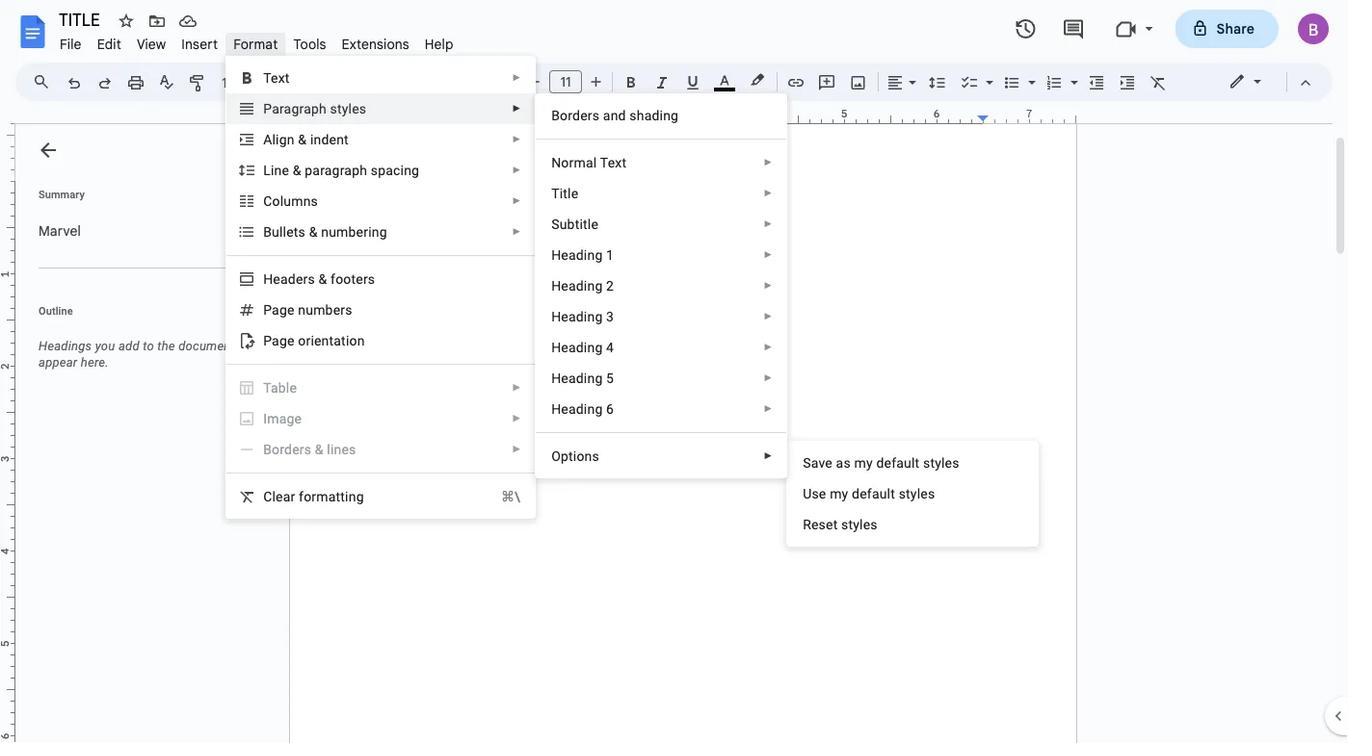 Task type: locate. For each thing, give the bounding box(es) containing it.
borders & lines q element
[[263, 442, 362, 458]]

page left u
[[263, 302, 294, 318]]

b
[[551, 107, 560, 123]]

highlight color image
[[747, 68, 768, 92]]

text up p
[[263, 70, 290, 86]]

reset styles r element
[[803, 517, 883, 533]]

outline heading
[[15, 304, 278, 331]]

default
[[876, 455, 920, 471], [852, 486, 895, 502]]

menu
[[226, 56, 536, 519], [535, 93, 787, 479], [786, 441, 1039, 547]]

menu containing b
[[535, 93, 787, 479]]

heading down subtitle s element
[[551, 247, 603, 263]]

n for u
[[298, 302, 306, 318]]

paragraph styles p element
[[263, 101, 372, 117]]

3 heading from the top
[[551, 309, 603, 325]]

► inside table menu item
[[512, 383, 521, 394]]

s right bulle
[[298, 224, 305, 240]]

add
[[118, 339, 140, 354]]

& right eaders
[[318, 271, 327, 287]]

text s element
[[263, 70, 295, 86]]

text
[[263, 70, 290, 86], [600, 155, 626, 171]]

text right ormal
[[600, 155, 626, 171]]

menu item
[[227, 404, 535, 435]]

s
[[311, 193, 318, 209], [298, 224, 305, 240]]

normal text n element
[[551, 155, 632, 171]]

save as my default styles s element
[[803, 455, 965, 471]]

6
[[606, 401, 614, 417]]

table menu item
[[227, 373, 535, 404]]

&
[[298, 132, 307, 147], [293, 162, 301, 178], [309, 224, 318, 240], [318, 271, 327, 287], [315, 442, 323, 458]]

menu bar banner
[[0, 0, 1348, 744]]

b orders and shading
[[551, 107, 678, 123]]

0 vertical spatial text
[[263, 70, 290, 86]]

a
[[263, 132, 272, 147]]

Font size text field
[[550, 70, 581, 93]]

1 vertical spatial default
[[852, 486, 895, 502]]

2 heading from the top
[[551, 278, 603, 294]]

summary
[[39, 188, 85, 200]]

tools
[[293, 36, 326, 53]]

paragraph
[[305, 162, 367, 178]]

application
[[0, 0, 1348, 744]]

& left lines
[[315, 442, 323, 458]]

headings
[[39, 339, 92, 354]]

insert
[[181, 36, 218, 53]]

2 page from the top
[[263, 333, 294, 349]]

ine
[[271, 162, 289, 178]]

menu bar containing file
[[52, 25, 461, 57]]

& right 'ine'
[[293, 162, 301, 178]]

options o element
[[551, 449, 605, 464]]

c
[[263, 489, 272, 505]]

p aragraph styles
[[263, 101, 366, 117]]

s right the colum
[[311, 193, 318, 209]]

1 vertical spatial my
[[830, 486, 848, 502]]

s for ave
[[803, 455, 811, 471]]

0 horizontal spatial my
[[830, 486, 848, 502]]

marvel
[[39, 223, 81, 239]]

ormal
[[561, 155, 597, 171]]

1 horizontal spatial s
[[311, 193, 318, 209]]

menu containing text
[[226, 56, 536, 519]]

0 vertical spatial page
[[263, 302, 294, 318]]

s for t
[[298, 224, 305, 240]]

format
[[233, 36, 278, 53]]

page numbers u element
[[263, 302, 358, 318]]

1 vertical spatial n
[[298, 302, 306, 318]]

0 horizontal spatial s
[[551, 216, 560, 232]]

default down s ave as my default styles
[[852, 486, 895, 502]]

my
[[854, 455, 873, 471], [830, 486, 848, 502]]

my right 'se'
[[830, 486, 848, 502]]

insert image image
[[847, 68, 870, 95]]

5
[[606, 370, 614, 386]]

page
[[263, 302, 294, 318], [263, 333, 294, 349]]

heading
[[551, 247, 603, 263], [551, 278, 603, 294], [551, 309, 603, 325], [551, 340, 603, 356], [551, 370, 603, 386], [551, 401, 603, 417]]

& right lign
[[298, 132, 307, 147]]

Zoom text field
[[217, 69, 263, 96]]

bulle t s & numbering
[[263, 224, 387, 240]]

heading down heading 3
[[551, 340, 603, 356]]

heading 6
[[551, 401, 614, 417]]

clear formatting c element
[[263, 489, 370, 505]]

t
[[294, 224, 298, 240]]

and
[[603, 107, 626, 123]]

age
[[279, 411, 302, 427]]

i
[[263, 411, 267, 427]]

Font size field
[[549, 70, 590, 94]]

page right will
[[263, 333, 294, 349]]

use my default styles u element
[[803, 486, 941, 502]]

formatting
[[299, 489, 364, 505]]

1 vertical spatial s
[[803, 455, 811, 471]]

se
[[812, 486, 826, 502]]

0 vertical spatial n
[[303, 193, 311, 209]]

heading up heading 3
[[551, 278, 603, 294]]

mode and view toolbar
[[1214, 63, 1321, 101]]

& for ine
[[293, 162, 301, 178]]

c lear formatting
[[263, 489, 364, 505]]

default up use my default styles u element
[[876, 455, 920, 471]]

page orientation
[[263, 333, 365, 349]]

i m age
[[263, 411, 302, 427]]

► inside borders & lines menu item
[[512, 444, 521, 455]]

1 horizontal spatial s
[[803, 455, 811, 471]]

s up u at right bottom
[[803, 455, 811, 471]]

m
[[267, 411, 279, 427]]

heading up heading 4
[[551, 309, 603, 325]]

my right as
[[854, 455, 873, 471]]

help
[[425, 36, 453, 53]]

& inside menu item
[[315, 442, 323, 458]]

1 vertical spatial page
[[263, 333, 294, 349]]

lear
[[272, 489, 295, 505]]

bulle
[[263, 224, 294, 240]]

1 vertical spatial text
[[600, 155, 626, 171]]

footers
[[331, 271, 375, 287]]

menu bar
[[52, 25, 461, 57]]

page for page orientation
[[263, 333, 294, 349]]

borders
[[263, 442, 311, 458]]

o
[[551, 449, 561, 464]]

s ave as my default styles
[[803, 455, 959, 471]]

5 heading from the top
[[551, 370, 603, 386]]

table
[[263, 380, 297, 396]]

n
[[303, 193, 311, 209], [298, 302, 306, 318]]

file
[[60, 36, 82, 53]]

heading 2
[[551, 278, 614, 294]]

s
[[551, 216, 560, 232], [803, 455, 811, 471]]

n left mbers
[[298, 302, 306, 318]]

lign
[[272, 132, 295, 147]]

will
[[238, 339, 257, 354]]

summary heading
[[39, 187, 85, 202]]

1 horizontal spatial text
[[600, 155, 626, 171]]

0 vertical spatial s
[[311, 193, 318, 209]]

0 horizontal spatial s
[[298, 224, 305, 240]]

heading 1
[[551, 247, 614, 263]]

1 heading from the top
[[551, 247, 603, 263]]

headings you add to the document will appear here.
[[39, 339, 257, 370]]

1 vertical spatial s
[[298, 224, 305, 240]]

heading for heading 6
[[551, 401, 603, 417]]

heading down heading 4
[[551, 370, 603, 386]]

1 horizontal spatial my
[[854, 455, 873, 471]]

n up bulle t s & numbering
[[303, 193, 311, 209]]

0 vertical spatial s
[[551, 216, 560, 232]]

s down t
[[551, 216, 560, 232]]

6 heading from the top
[[551, 401, 603, 417]]

heading down heading 5
[[551, 401, 603, 417]]

styles
[[330, 101, 366, 117], [923, 455, 959, 471], [899, 486, 935, 502], [841, 517, 878, 533]]

4 heading from the top
[[551, 340, 603, 356]]

1 page from the top
[[263, 302, 294, 318]]

line & paragraph spacing image
[[926, 68, 949, 95]]

summary element
[[29, 212, 270, 251]]

l
[[263, 162, 271, 178]]

heading for heading 1
[[551, 247, 603, 263]]

mbers
[[313, 302, 352, 318]]



Task type: vqa. For each thing, say whether or not it's contained in the screenshot.
right s
yes



Task type: describe. For each thing, give the bounding box(es) containing it.
main toolbar
[[57, 0, 1174, 241]]

Zoom field
[[214, 68, 286, 98]]

eaders
[[273, 271, 315, 287]]

indent
[[310, 132, 349, 147]]

0 vertical spatial default
[[876, 455, 920, 471]]

t
[[551, 185, 560, 201]]

help menu item
[[417, 33, 461, 55]]

styles down 'save as my default styles s' "element"
[[899, 486, 935, 502]]

heading 5
[[551, 370, 614, 386]]

s for n
[[311, 193, 318, 209]]

2
[[606, 278, 614, 294]]

ptions
[[561, 449, 599, 464]]

heading 6 6 element
[[551, 401, 620, 417]]

subtitle s element
[[551, 216, 604, 232]]

table 2 element
[[263, 380, 303, 396]]

n
[[551, 155, 561, 171]]

h
[[263, 271, 273, 287]]

heading 2 2 element
[[551, 278, 620, 294]]

⌘\
[[501, 489, 520, 505]]

styles up indent
[[330, 101, 366, 117]]

extensions menu item
[[334, 33, 417, 55]]

Rename text field
[[52, 8, 111, 31]]

you
[[95, 339, 115, 354]]

s for ubtitle
[[551, 216, 560, 232]]

s ubtitle
[[551, 216, 598, 232]]

heading 3
[[551, 309, 614, 325]]

here.
[[81, 356, 109, 370]]

menu item containing i
[[227, 404, 535, 435]]

columns n element
[[263, 193, 324, 209]]

heading 4
[[551, 340, 614, 356]]

spacing
[[371, 162, 419, 178]]

heading for heading 2
[[551, 278, 603, 294]]

format menu item
[[226, 33, 286, 55]]

edit
[[97, 36, 121, 53]]

eset
[[811, 517, 838, 533]]

right margin image
[[978, 109, 1075, 123]]

a lign & indent
[[263, 132, 349, 147]]

align & indent image
[[885, 68, 907, 95]]

heading 3 3 element
[[551, 309, 620, 325]]

aragraph
[[272, 101, 327, 117]]

page n u mbers
[[263, 302, 352, 318]]

itle
[[560, 185, 578, 201]]

0 horizontal spatial text
[[263, 70, 290, 86]]

shading
[[630, 107, 678, 123]]

heading 5 5 element
[[551, 370, 620, 386]]

borders and shading b element
[[551, 107, 684, 123]]

file menu item
[[52, 33, 89, 55]]

Menus field
[[24, 68, 66, 95]]

& for eaders
[[318, 271, 327, 287]]

styles up use my default styles u element
[[923, 455, 959, 471]]

outline
[[39, 305, 73, 317]]

heading for heading 3
[[551, 309, 603, 325]]

u
[[306, 302, 313, 318]]

ubtitle
[[560, 216, 598, 232]]

tools menu item
[[286, 33, 334, 55]]

1
[[606, 247, 614, 263]]

view
[[137, 36, 166, 53]]

o ptions
[[551, 449, 599, 464]]

► inside menu item
[[512, 413, 521, 424]]

u se my default styles
[[803, 486, 935, 502]]

headers & footers h element
[[263, 271, 381, 287]]

menu bar inside menu bar banner
[[52, 25, 461, 57]]

orders
[[560, 107, 599, 123]]

u
[[803, 486, 812, 502]]

page for page n u mbers
[[263, 302, 294, 318]]

title t element
[[551, 185, 584, 201]]

top margin image
[[0, 90, 14, 187]]

the
[[157, 339, 175, 354]]

align & indent a element
[[263, 132, 354, 147]]

styles down u se my default styles
[[841, 517, 878, 533]]

borders & lines
[[263, 442, 356, 458]]

t itle
[[551, 185, 578, 201]]

extensions
[[342, 36, 409, 53]]

page orientation 3 element
[[263, 333, 371, 349]]

share button
[[1175, 10, 1279, 48]]

document
[[178, 339, 235, 354]]

n for s
[[303, 193, 311, 209]]

appear
[[39, 356, 77, 370]]

view menu item
[[129, 33, 174, 55]]

3
[[606, 309, 614, 325]]

bullets & numbering t element
[[263, 224, 393, 240]]

image m element
[[263, 411, 308, 427]]

share
[[1217, 20, 1255, 37]]

& right t
[[309, 224, 318, 240]]

p
[[263, 101, 272, 117]]

orientation
[[298, 333, 365, 349]]

ave
[[811, 455, 832, 471]]

heading 1 1 element
[[551, 247, 620, 263]]

heading for heading 4
[[551, 340, 603, 356]]

r
[[803, 517, 811, 533]]

⌘backslash element
[[478, 488, 520, 507]]

left margin image
[[290, 109, 387, 123]]

heading 4 4 element
[[551, 340, 620, 356]]

numbering
[[321, 224, 387, 240]]

line & paragraph spacing l element
[[263, 162, 425, 178]]

document outline element
[[15, 124, 278, 744]]

edit menu item
[[89, 33, 129, 55]]

0 vertical spatial my
[[854, 455, 873, 471]]

4
[[606, 340, 614, 356]]

menu containing s
[[786, 441, 1039, 547]]

l ine & paragraph spacing
[[263, 162, 419, 178]]

h eaders & footers
[[263, 271, 375, 287]]

lines
[[327, 442, 356, 458]]

application containing share
[[0, 0, 1348, 744]]

borders & lines menu item
[[227, 435, 535, 465]]

text color image
[[714, 68, 735, 92]]

colum n s
[[263, 193, 318, 209]]

as
[[836, 455, 851, 471]]

insert menu item
[[174, 33, 226, 55]]

& for lign
[[298, 132, 307, 147]]

n ormal text
[[551, 155, 626, 171]]

Star checkbox
[[113, 8, 140, 35]]

colum
[[263, 193, 303, 209]]

to
[[143, 339, 154, 354]]

heading for heading 5
[[551, 370, 603, 386]]

r eset styles
[[803, 517, 878, 533]]



